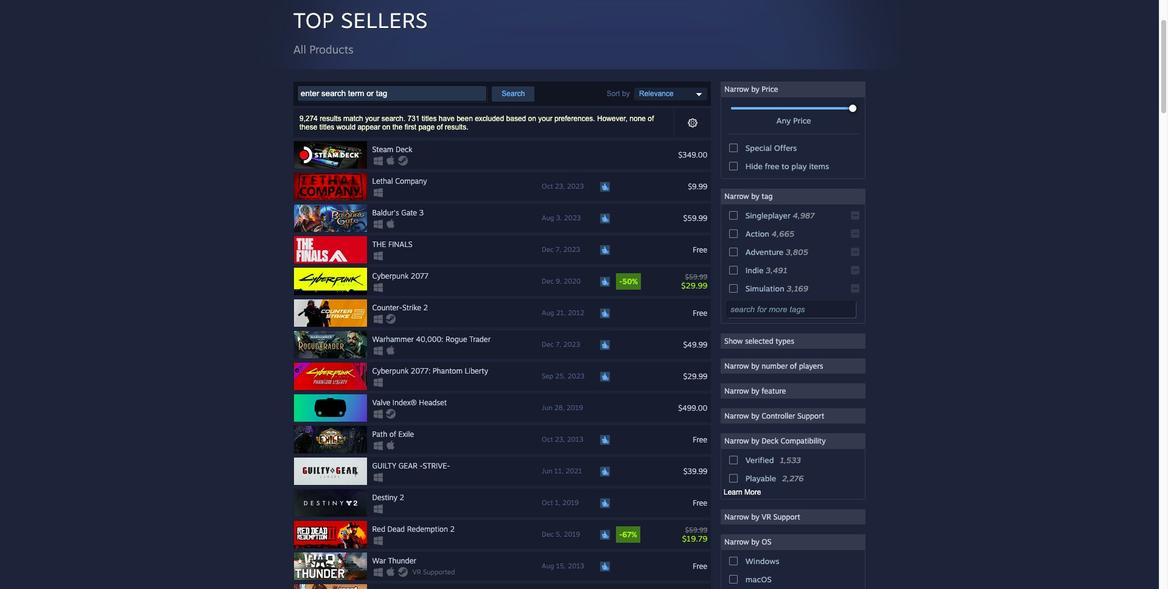 Task type: locate. For each thing, give the bounding box(es) containing it.
2 vertical spatial oct
[[542, 499, 553, 507]]

oct for lethal company
[[542, 182, 553, 191]]

2019 right 28,
[[567, 404, 583, 412]]

of left players
[[791, 362, 797, 371]]

- right 2020
[[620, 277, 623, 286]]

free down $39.99
[[693, 499, 708, 508]]

cyberpunk for cyberpunk 2077
[[373, 272, 409, 281]]

narrow by number of players
[[725, 362, 824, 371]]

2019 for $499.00
[[567, 404, 583, 412]]

1 vertical spatial 23,
[[555, 436, 565, 444]]

2019 right the 1,
[[563, 499, 579, 507]]

0 vertical spatial 2013
[[567, 436, 584, 444]]

1 vertical spatial price
[[794, 116, 812, 125]]

by up special
[[752, 85, 760, 94]]

dec
[[542, 245, 554, 254], [542, 277, 554, 286], [542, 341, 554, 349], [542, 531, 554, 539]]

2 free from the top
[[693, 309, 708, 318]]

guilty gear -strive-
[[373, 462, 450, 471]]

on left the
[[383, 123, 391, 132]]

vr supported
[[413, 568, 455, 577]]

2023 right 25,
[[568, 372, 585, 381]]

$19.79
[[683, 534, 708, 544]]

2023 up 2020
[[564, 245, 581, 254]]

of
[[648, 115, 654, 123], [437, 123, 443, 132], [791, 362, 797, 371], [390, 430, 397, 439]]

top
[[294, 7, 334, 33]]

jun left 11,
[[542, 467, 553, 476]]

2 cyberpunk from the top
[[373, 367, 409, 376]]

dec 7, 2023 up dec 9, 2020
[[542, 245, 581, 254]]

free for path of exile
[[693, 435, 708, 444]]

narrow for narrow by number of players
[[725, 362, 750, 371]]

red
[[373, 525, 386, 534]]

support for narrow by vr support
[[774, 513, 801, 522]]

titles right 731
[[422, 115, 437, 123]]

action
[[746, 229, 770, 239]]

2 dec from the top
[[542, 277, 554, 286]]

$29.99 up $49.99
[[682, 281, 708, 290]]

0 vertical spatial vr
[[762, 513, 772, 522]]

aug 21, 2012
[[542, 309, 585, 317]]

free down $19.79
[[693, 562, 708, 571]]

0 vertical spatial support
[[798, 412, 825, 421]]

cyberpunk for cyberpunk 2077: phantom liberty
[[373, 367, 409, 376]]

3 oct from the top
[[542, 499, 553, 507]]

$29.99 down $49.99
[[684, 372, 708, 381]]

731
[[408, 115, 420, 123]]

narrow for narrow by controller support
[[725, 412, 750, 421]]

cyberpunk left 2077:
[[373, 367, 409, 376]]

1 vertical spatial 7,
[[556, 341, 562, 349]]

$59.99 down $39.99
[[686, 526, 708, 535]]

3 narrow from the top
[[725, 362, 750, 371]]

2 vertical spatial -
[[620, 531, 623, 540]]

-67%
[[620, 531, 638, 540]]

2023 down the '2012'
[[564, 341, 581, 349]]

4 dec from the top
[[542, 531, 554, 539]]

by for narrow by controller support
[[752, 412, 760, 421]]

the finals
[[373, 240, 413, 249]]

1 vertical spatial jun
[[542, 467, 553, 476]]

lethal company
[[373, 177, 427, 186]]

page
[[419, 123, 435, 132]]

2 narrow from the top
[[725, 192, 750, 201]]

number
[[762, 362, 788, 371]]

any
[[777, 116, 791, 125]]

2 7, from the top
[[556, 341, 562, 349]]

to
[[782, 161, 790, 171]]

cyberpunk left the 2077
[[373, 272, 409, 281]]

by for sort by
[[623, 89, 630, 98]]

None text field
[[297, 85, 487, 102]]

$59.99 $29.99
[[682, 273, 708, 290]]

0 vertical spatial -
[[620, 277, 623, 286]]

free up $39.99
[[693, 435, 708, 444]]

- right gear
[[420, 462, 423, 471]]

of right none
[[648, 115, 654, 123]]

$59.99 down $9.99
[[684, 213, 708, 223]]

$59.99 inside $59.99 $19.79
[[686, 526, 708, 535]]

8 narrow from the top
[[725, 538, 750, 547]]

0 vertical spatial 2
[[424, 303, 428, 312]]

more
[[745, 488, 762, 497]]

deck right the steam
[[396, 145, 413, 154]]

your right match in the left top of the page
[[366, 115, 380, 123]]

2
[[424, 303, 428, 312], [400, 493, 405, 503], [451, 525, 455, 534]]

2013 for war thunder
[[568, 562, 585, 571]]

2013
[[567, 436, 584, 444], [568, 562, 585, 571]]

support down 2,276
[[774, 513, 801, 522]]

aug left the 15,
[[542, 562, 555, 571]]

narrow for narrow by deck compatibility
[[725, 437, 750, 446]]

dec left 9,
[[542, 277, 554, 286]]

guilty
[[373, 462, 397, 471]]

0 horizontal spatial vr
[[413, 568, 421, 577]]

simulation
[[746, 284, 785, 294]]

0 vertical spatial 23,
[[555, 182, 565, 191]]

7, up 25,
[[556, 341, 562, 349]]

7 narrow from the top
[[725, 513, 750, 522]]

1 vertical spatial $59.99
[[686, 273, 708, 281]]

narrow for narrow by os
[[725, 538, 750, 547]]

by up verified
[[752, 437, 760, 446]]

narrow by price
[[725, 85, 779, 94]]

these
[[300, 123, 318, 132]]

$59.99 inside $59.99 $29.99
[[686, 273, 708, 281]]

3 free from the top
[[693, 435, 708, 444]]

2 23, from the top
[[555, 436, 565, 444]]

trader
[[470, 335, 491, 344]]

0 horizontal spatial your
[[366, 115, 380, 123]]

search
[[502, 90, 525, 98]]

dec left 5,
[[542, 531, 554, 539]]

- right dec 5, 2019
[[620, 531, 623, 540]]

narrow by feature
[[725, 387, 787, 396]]

1 horizontal spatial vr
[[762, 513, 772, 522]]

been
[[457, 115, 473, 123]]

2 aug from the top
[[542, 309, 555, 317]]

counter-
[[373, 303, 403, 312]]

1 oct from the top
[[542, 182, 553, 191]]

2013 up 2021 on the left of the page
[[567, 436, 584, 444]]

on right based
[[528, 115, 537, 123]]

0 vertical spatial aug
[[542, 214, 555, 222]]

results
[[320, 115, 342, 123]]

6 narrow from the top
[[725, 437, 750, 446]]

hide
[[746, 161, 763, 171]]

0 horizontal spatial 2
[[400, 493, 405, 503]]

oct up aug 3, 2023
[[542, 182, 553, 191]]

1 horizontal spatial 2
[[424, 303, 428, 312]]

21,
[[557, 309, 566, 317]]

1 free from the top
[[693, 245, 708, 254]]

warhammer 40,000: rogue trader
[[373, 335, 491, 344]]

aug left 21,
[[542, 309, 555, 317]]

2 vertical spatial $59.99
[[686, 526, 708, 535]]

dec for the finals
[[542, 245, 554, 254]]

dec 7, 2023 for the finals
[[542, 245, 581, 254]]

verified
[[746, 456, 774, 465]]

1 vertical spatial dec 7, 2023
[[542, 341, 581, 349]]

by right sort
[[623, 89, 630, 98]]

1 23, from the top
[[555, 182, 565, 191]]

0 vertical spatial $29.99
[[682, 281, 708, 290]]

0 vertical spatial price
[[762, 85, 779, 94]]

vr
[[762, 513, 772, 522], [413, 568, 421, 577]]

cyberpunk
[[373, 272, 409, 281], [373, 367, 409, 376]]

2023 for $49.99
[[564, 341, 581, 349]]

search.
[[382, 115, 406, 123]]

cyberpunk 2077: phantom liberty
[[373, 367, 489, 376]]

aug
[[542, 214, 555, 222], [542, 309, 555, 317], [542, 562, 555, 571]]

5 free from the top
[[693, 562, 708, 571]]

aug 15, 2013
[[542, 562, 585, 571]]

2013 right the 15,
[[568, 562, 585, 571]]

2019 for free
[[563, 499, 579, 507]]

2023 right 3, at left
[[564, 214, 581, 222]]

oct up jun 11, 2021 at the bottom left of the page
[[542, 436, 553, 444]]

free up $49.99
[[693, 309, 708, 318]]

vr down thunder
[[413, 568, 421, 577]]

7, up 9,
[[556, 245, 562, 254]]

dec up dec 9, 2020
[[542, 245, 554, 254]]

1 aug from the top
[[542, 214, 555, 222]]

however,
[[598, 115, 628, 123]]

1 7, from the top
[[556, 245, 562, 254]]

$349.00
[[679, 150, 708, 159]]

1 dec from the top
[[542, 245, 554, 254]]

dec for red dead redemption 2
[[542, 531, 554, 539]]

23, up 3, at left
[[555, 182, 565, 191]]

oct 1, 2019
[[542, 499, 579, 507]]

1 narrow from the top
[[725, 85, 750, 94]]

appear
[[358, 123, 381, 132]]

vr up os
[[762, 513, 772, 522]]

2077
[[411, 272, 429, 281]]

1 vertical spatial 2013
[[568, 562, 585, 571]]

by left number
[[752, 362, 760, 371]]

1 horizontal spatial titles
[[422, 115, 437, 123]]

offers
[[775, 143, 797, 153]]

0 vertical spatial deck
[[396, 145, 413, 154]]

show selected types
[[725, 337, 795, 346]]

jun for guilty gear -strive-
[[542, 467, 553, 476]]

0 vertical spatial 2019
[[567, 404, 583, 412]]

support
[[798, 412, 825, 421], [774, 513, 801, 522]]

1 vertical spatial 2019
[[563, 499, 579, 507]]

1,
[[555, 499, 561, 507]]

by left the tag
[[752, 192, 760, 201]]

$59.99 for $29.99
[[686, 273, 708, 281]]

2019
[[567, 404, 583, 412], [563, 499, 579, 507], [564, 531, 580, 539]]

supported
[[423, 568, 455, 577]]

any price
[[777, 116, 812, 125]]

1 vertical spatial oct
[[542, 436, 553, 444]]

2019 right 5,
[[564, 531, 580, 539]]

1 dec 7, 2023 from the top
[[542, 245, 581, 254]]

0 vertical spatial cyberpunk
[[373, 272, 409, 281]]

1 vertical spatial -
[[420, 462, 423, 471]]

free
[[693, 245, 708, 254], [693, 309, 708, 318], [693, 435, 708, 444], [693, 499, 708, 508], [693, 562, 708, 571]]

headset
[[419, 398, 447, 408]]

narrow for narrow by price
[[725, 85, 750, 94]]

2 jun from the top
[[542, 467, 553, 476]]

1 vertical spatial aug
[[542, 309, 555, 317]]

1 vertical spatial support
[[774, 513, 801, 522]]

1 horizontal spatial deck
[[762, 437, 779, 446]]

2 vertical spatial 2019
[[564, 531, 580, 539]]

products
[[310, 43, 354, 56]]

0 vertical spatial $59.99
[[684, 213, 708, 223]]

support for narrow by controller support
[[798, 412, 825, 421]]

23, down 28,
[[555, 436, 565, 444]]

jun left 28,
[[542, 404, 553, 412]]

23, for free
[[555, 436, 565, 444]]

50%
[[623, 277, 638, 286]]

steam deck
[[373, 145, 413, 154]]

2 horizontal spatial 2
[[451, 525, 455, 534]]

4 free from the top
[[693, 499, 708, 508]]

2 oct from the top
[[542, 436, 553, 444]]

2 vertical spatial aug
[[542, 562, 555, 571]]

finals
[[389, 240, 413, 249]]

redemption
[[407, 525, 448, 534]]

top sellers
[[294, 7, 428, 33]]

by down more
[[752, 513, 760, 522]]

0 vertical spatial jun
[[542, 404, 553, 412]]

1 jun from the top
[[542, 404, 553, 412]]

2 dec 7, 2023 from the top
[[542, 341, 581, 349]]

1 vertical spatial deck
[[762, 437, 779, 446]]

3 dec from the top
[[542, 341, 554, 349]]

1 vertical spatial cyberpunk
[[373, 367, 409, 376]]

2 right strike
[[424, 303, 428, 312]]

0 vertical spatial dec 7, 2023
[[542, 245, 581, 254]]

0 vertical spatial 7,
[[556, 245, 562, 254]]

dec up sep
[[542, 341, 554, 349]]

oct left the 1,
[[542, 499, 553, 507]]

by left controller
[[752, 412, 760, 421]]

free up $59.99 $29.99
[[693, 245, 708, 254]]

hide free to play items
[[746, 161, 830, 171]]

destiny
[[373, 493, 398, 503]]

dec 7, 2023 down 21,
[[542, 341, 581, 349]]

os
[[762, 538, 772, 547]]

price up the any
[[762, 85, 779, 94]]

titles right these
[[320, 123, 335, 132]]

1 horizontal spatial your
[[539, 115, 553, 123]]

2013 for path of exile
[[567, 436, 584, 444]]

by for narrow by os
[[752, 538, 760, 547]]

0 horizontal spatial deck
[[396, 145, 413, 154]]

by left os
[[752, 538, 760, 547]]

5 narrow from the top
[[725, 412, 750, 421]]

by for narrow by feature
[[752, 387, 760, 396]]

1 horizontal spatial price
[[794, 116, 812, 125]]

price right the any
[[794, 116, 812, 125]]

1 cyberpunk from the top
[[373, 272, 409, 281]]

price
[[762, 85, 779, 94], [794, 116, 812, 125]]

would
[[337, 123, 356, 132]]

0 vertical spatial oct
[[542, 182, 553, 191]]

deck up verified 1,533
[[762, 437, 779, 446]]

4 narrow from the top
[[725, 387, 750, 396]]

sep
[[542, 372, 554, 381]]

oct
[[542, 182, 553, 191], [542, 436, 553, 444], [542, 499, 553, 507]]

selected
[[745, 337, 774, 346]]

aug left 3, at left
[[542, 214, 555, 222]]

by left feature
[[752, 387, 760, 396]]

$59.99 left indie
[[686, 273, 708, 281]]

2 right destiny
[[400, 493, 405, 503]]

your right based
[[539, 115, 553, 123]]

None text field
[[727, 301, 856, 318]]

support up the compatibility
[[798, 412, 825, 421]]

sellers
[[341, 7, 428, 33]]

aug 3, 2023
[[542, 214, 581, 222]]

2 right redemption
[[451, 525, 455, 534]]

by for narrow by number of players
[[752, 362, 760, 371]]

2023 up aug 3, 2023
[[567, 182, 584, 191]]



Task type: vqa. For each thing, say whether or not it's contained in the screenshot.


Task type: describe. For each thing, give the bounding box(es) containing it.
types
[[776, 337, 795, 346]]

results.
[[445, 123, 469, 132]]

all products
[[294, 43, 354, 56]]

indie
[[746, 266, 764, 275]]

exile
[[399, 430, 414, 439]]

narrow by vr support
[[725, 513, 801, 522]]

action 4,665
[[746, 229, 795, 239]]

excluded
[[475, 115, 504, 123]]

dec 9, 2020
[[542, 277, 581, 286]]

preferences.
[[555, 115, 595, 123]]

11,
[[555, 467, 564, 476]]

- for $29.99
[[620, 277, 623, 286]]

feature
[[762, 387, 787, 396]]

first
[[405, 123, 417, 132]]

2 vertical spatial 2
[[451, 525, 455, 534]]

narrow for narrow by feature
[[725, 387, 750, 396]]

of right path
[[390, 430, 397, 439]]

free for counter-strike 2
[[693, 309, 708, 318]]

the
[[393, 123, 403, 132]]

destiny 2
[[373, 493, 405, 503]]

3 aug from the top
[[542, 562, 555, 571]]

1 horizontal spatial on
[[528, 115, 537, 123]]

gate
[[401, 208, 417, 217]]

40,000:
[[416, 335, 444, 344]]

verified 1,533
[[746, 456, 802, 465]]

narrow for narrow by vr support
[[725, 513, 750, 522]]

2 your from the left
[[539, 115, 553, 123]]

2021
[[566, 467, 582, 476]]

3,169
[[787, 284, 809, 294]]

company
[[395, 177, 427, 186]]

7, for warhammer 40,000: rogue trader
[[556, 341, 562, 349]]

macos
[[746, 575, 772, 585]]

$49.99
[[684, 340, 708, 349]]

simulation 3,169
[[746, 284, 809, 294]]

adventure
[[746, 247, 784, 257]]

index®
[[393, 398, 417, 408]]

0 horizontal spatial titles
[[320, 123, 335, 132]]

play
[[792, 161, 807, 171]]

tag
[[762, 192, 773, 201]]

war thunder
[[373, 557, 417, 566]]

9,
[[556, 277, 562, 286]]

1 vertical spatial 2
[[400, 493, 405, 503]]

oct for path of exile
[[542, 436, 553, 444]]

- for $19.79
[[620, 531, 623, 540]]

3,
[[557, 214, 562, 222]]

dec for warhammer 40,000: rogue trader
[[542, 341, 554, 349]]

free for the finals
[[693, 245, 708, 254]]

5,
[[556, 531, 562, 539]]

dec 7, 2023 for warhammer 40,000: rogue trader
[[542, 341, 581, 349]]

narrow by tag
[[725, 192, 773, 201]]

compatibility
[[781, 437, 826, 446]]

sort by
[[607, 89, 630, 98]]

1 vertical spatial $29.99
[[684, 372, 708, 381]]

have
[[439, 115, 455, 123]]

warhammer
[[373, 335, 414, 344]]

3
[[419, 208, 424, 217]]

aug for 3
[[542, 214, 555, 222]]

free for war thunder
[[693, 562, 708, 571]]

baldur's gate 3
[[373, 208, 424, 217]]

learn more link
[[724, 488, 762, 497]]

gear
[[399, 462, 418, 471]]

3,491
[[766, 266, 788, 275]]

4,665
[[772, 229, 795, 239]]

jun for valve index® headset
[[542, 404, 553, 412]]

lethal
[[373, 177, 393, 186]]

jun 28, 2019
[[542, 404, 583, 412]]

path
[[373, 430, 388, 439]]

0 horizontal spatial on
[[383, 123, 391, 132]]

3,805
[[786, 247, 809, 257]]

narrow by deck compatibility
[[725, 437, 826, 446]]

of right 'page'
[[437, 123, 443, 132]]

oct 23, 2023
[[542, 182, 584, 191]]

9,274
[[300, 115, 318, 123]]

9,274 results match your search. 731 titles have been excluded based on your preferences. however, none of these titles would appear on the first page of results.
[[300, 115, 654, 132]]

7, for the finals
[[556, 245, 562, 254]]

67%
[[623, 531, 638, 540]]

path of exile
[[373, 430, 414, 439]]

narrow by os
[[725, 538, 772, 547]]

dec 5, 2019
[[542, 531, 580, 539]]

oct for destiny 2
[[542, 499, 553, 507]]

players
[[800, 362, 824, 371]]

by for narrow by deck compatibility
[[752, 437, 760, 446]]

liberty
[[465, 367, 489, 376]]

strive-
[[423, 462, 450, 471]]

2023 for free
[[564, 245, 581, 254]]

2077:
[[411, 367, 431, 376]]

$59.99 for $19.79
[[686, 526, 708, 535]]

relevance
[[640, 90, 674, 98]]

by for narrow by vr support
[[752, 513, 760, 522]]

2023 for $59.99
[[564, 214, 581, 222]]

dec for cyberpunk 2077
[[542, 277, 554, 286]]

28,
[[555, 404, 565, 412]]

strike
[[403, 303, 422, 312]]

2023 for $29.99
[[568, 372, 585, 381]]

23, for $9.99
[[555, 182, 565, 191]]

1 vertical spatial vr
[[413, 568, 421, 577]]

free for destiny 2
[[693, 499, 708, 508]]

$39.99
[[684, 467, 708, 476]]

-50%
[[620, 277, 638, 286]]

$9.99
[[688, 182, 708, 191]]

show
[[725, 337, 743, 346]]

$59.99 $19.79
[[683, 526, 708, 544]]

singleplayer
[[746, 211, 791, 220]]

2,276
[[783, 474, 804, 484]]

aug for 2
[[542, 309, 555, 317]]

valve index® headset
[[373, 398, 447, 408]]

search button
[[492, 86, 535, 101]]

1 your from the left
[[366, 115, 380, 123]]

all
[[294, 43, 306, 56]]

war
[[373, 557, 386, 566]]

$499.00
[[679, 404, 708, 413]]

based
[[507, 115, 526, 123]]

0 horizontal spatial price
[[762, 85, 779, 94]]

sort
[[607, 89, 620, 98]]

by for narrow by tag
[[752, 192, 760, 201]]

match
[[344, 115, 363, 123]]

learn more
[[724, 488, 762, 497]]

narrow for narrow by tag
[[725, 192, 750, 201]]

4,987
[[793, 211, 815, 220]]

2023 for $9.99
[[567, 182, 584, 191]]

by for narrow by price
[[752, 85, 760, 94]]



